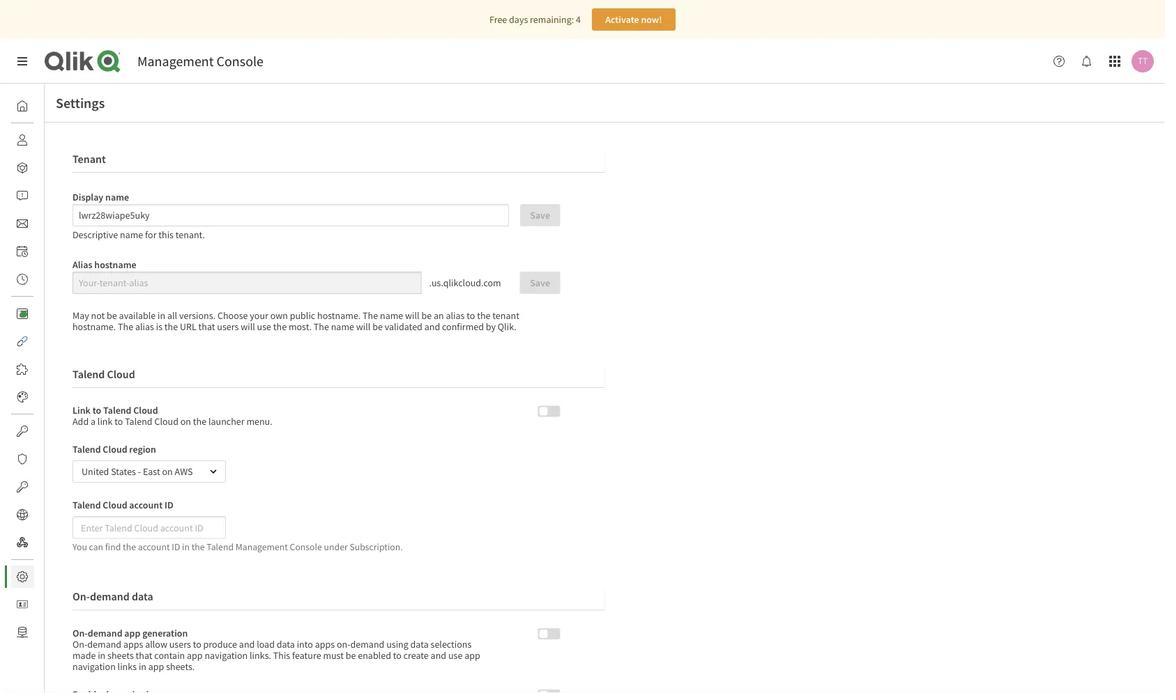 Task type: vqa. For each thing, say whether or not it's contained in the screenshot.
Link to Talend Cloud Add a link to Talend Cloud on the launcher menu.
yes



Task type: locate. For each thing, give the bounding box(es) containing it.
0 horizontal spatial users
[[169, 638, 191, 651]]

management
[[137, 53, 214, 70], [236, 541, 288, 553]]

0 vertical spatial that
[[198, 321, 215, 333]]

terry turtle image
[[1132, 50, 1154, 73]]

name right display
[[105, 191, 129, 203]]

management console element
[[137, 53, 264, 70]]

0 horizontal spatial will
[[241, 321, 255, 333]]

1 horizontal spatial use
[[448, 649, 463, 662]]

and left load
[[239, 638, 255, 651]]

name right public
[[331, 321, 354, 333]]

create
[[404, 649, 429, 662]]

console
[[217, 53, 264, 70], [290, 541, 322, 553]]

will
[[405, 310, 420, 322], [241, 321, 255, 333], [356, 321, 371, 333]]

demand left using in the bottom left of the page
[[350, 638, 384, 651]]

users up sheets.
[[169, 638, 191, 651]]

menu.
[[246, 416, 272, 428]]

and inside may not be available in all versions. choose your own public hostname. the name will be an alias to the tenant hostname. the alias is the url that users will use the most. the name will be validated and confirmed by qlik.
[[424, 321, 440, 333]]

this
[[273, 649, 290, 662]]

account down enter talend cloud account id text field
[[138, 541, 170, 553]]

cloud for talend cloud account id
[[103, 499, 127, 512]]

1 vertical spatial on
[[162, 466, 173, 478]]

display
[[73, 191, 103, 203]]

alerts image
[[17, 190, 28, 202]]

hostname
[[94, 258, 136, 271]]

on inside field
[[162, 466, 173, 478]]

the left validated
[[363, 310, 378, 322]]

None text field
[[73, 204, 509, 227]]

home image
[[17, 100, 28, 112]]

data
[[132, 590, 153, 604], [277, 638, 295, 651], [410, 638, 429, 651]]

0 vertical spatial use
[[257, 321, 271, 333]]

2 horizontal spatial the
[[363, 310, 378, 322]]

data left into
[[277, 638, 295, 651]]

demand
[[90, 590, 130, 604], [88, 627, 122, 640], [87, 638, 121, 651], [350, 638, 384, 651]]

data up 'generation'
[[132, 590, 153, 604]]

add
[[73, 416, 89, 428]]

that right url
[[198, 321, 215, 333]]

settings image
[[17, 572, 28, 583]]

on-
[[73, 590, 90, 604], [73, 627, 88, 640], [73, 638, 87, 651]]

0 horizontal spatial on
[[162, 466, 173, 478]]

on- left sheets on the left bottom
[[73, 638, 87, 651]]

in inside may not be available in all versions. choose your own public hostname. the name will be an alias to the tenant hostname. the alias is the url that users will use the most. the name will be validated and confirmed by qlik.
[[158, 310, 165, 322]]

activate now! link
[[592, 8, 676, 31]]

content link
[[11, 303, 77, 325]]

1 horizontal spatial apps
[[315, 638, 335, 651]]

0 horizontal spatial console
[[217, 53, 264, 70]]

2 apps from the left
[[315, 638, 335, 651]]

2 on- from the top
[[73, 627, 88, 640]]

on
[[180, 416, 191, 428], [162, 466, 173, 478]]

id
[[165, 499, 173, 512], [172, 541, 180, 553]]

account
[[129, 499, 163, 512], [138, 541, 170, 553]]

id up enter talend cloud account id text field
[[165, 499, 173, 512]]

the left launcher
[[193, 416, 206, 428]]

and right validated
[[424, 321, 440, 333]]

talend cloud
[[73, 368, 135, 381]]

data right using in the bottom left of the page
[[410, 638, 429, 651]]

be
[[107, 310, 117, 322], [422, 310, 432, 322], [373, 321, 383, 333], [346, 649, 356, 662]]

generation
[[142, 627, 188, 640]]

in left all
[[158, 310, 165, 322]]

and
[[424, 321, 440, 333], [239, 638, 255, 651], [431, 649, 446, 662]]

be right must
[[346, 649, 356, 662]]

the right most.
[[314, 321, 329, 333]]

navigation left links.
[[205, 649, 248, 662]]

home link
[[11, 95, 69, 117]]

1 vertical spatial that
[[136, 649, 152, 662]]

0 horizontal spatial apps
[[123, 638, 143, 651]]

free days remaining: 4
[[490, 13, 581, 26]]

days
[[509, 13, 528, 26]]

Enter Talend Cloud account ID text field
[[73, 517, 226, 539]]

apps
[[123, 638, 143, 651], [315, 638, 335, 651]]

remaining:
[[530, 13, 574, 26]]

find
[[105, 541, 121, 553]]

generic links image
[[17, 336, 28, 347]]

0 horizontal spatial management
[[137, 53, 214, 70]]

will left own at the top left of the page
[[241, 321, 255, 333]]

enabled
[[358, 649, 391, 662]]

apps left on-
[[315, 638, 335, 651]]

be inside the on-demand app generation on-demand apps allow users to produce and load data into apps on-demand using data selections made in sheets that contain app navigation links. this feature must be enabled to create and use app navigation links in app sheets.
[[346, 649, 356, 662]]

the
[[363, 310, 378, 322], [118, 321, 133, 333], [314, 321, 329, 333]]

users right versions. on the left
[[217, 321, 239, 333]]

hostname. right public
[[317, 310, 361, 322]]

that inside may not be available in all versions. choose your own public hostname. the name will be an alias to the tenant hostname. the alias is the url that users will use the most. the name will be validated and confirmed by qlik.
[[198, 321, 215, 333]]

the right is
[[164, 321, 178, 333]]

use
[[257, 321, 271, 333], [448, 649, 463, 662]]

navigation
[[205, 649, 248, 662], [73, 661, 116, 673]]

1 horizontal spatial console
[[290, 541, 322, 553]]

talend
[[73, 368, 105, 381], [103, 404, 131, 417], [125, 416, 152, 428], [73, 444, 101, 456], [73, 499, 101, 512], [207, 541, 234, 553]]

0 horizontal spatial use
[[257, 321, 271, 333]]

that inside the on-demand app generation on-demand apps allow users to produce and load data into apps on-demand using data selections made in sheets that contain app navigation links. this feature must be enabled to create and use app navigation links in app sheets.
[[136, 649, 152, 662]]

the inside the link to talend cloud add a link to talend cloud on the launcher menu.
[[193, 416, 206, 428]]

tenant
[[493, 310, 519, 322]]

1 vertical spatial id
[[172, 541, 180, 553]]

users inside the on-demand app generation on-demand apps allow users to produce and load data into apps on-demand using data selections made in sheets that contain app navigation links. this feature must be enabled to create and use app navigation links in app sheets.
[[169, 638, 191, 651]]

.us.qlikcloud.com
[[429, 277, 501, 289]]

east
[[143, 466, 160, 478]]

app down 'allow'
[[148, 661, 164, 673]]

and right "create" at the bottom of the page
[[431, 649, 446, 662]]

will left an
[[405, 310, 420, 322]]

1 horizontal spatial on
[[180, 416, 191, 428]]

0 vertical spatial users
[[217, 321, 239, 333]]

settings
[[56, 94, 105, 112]]

navigation left links on the bottom left of the page
[[73, 661, 116, 673]]

1 horizontal spatial users
[[217, 321, 239, 333]]

on- for on-demand app generation on-demand apps allow users to produce and load data into apps on-demand using data selections made in sheets that contain app navigation links. this feature must be enabled to create and use app navigation links in app sheets.
[[73, 627, 88, 640]]

can
[[89, 541, 103, 553]]

users
[[217, 321, 239, 333], [169, 638, 191, 651]]

0 vertical spatial management
[[137, 53, 214, 70]]

1 vertical spatial use
[[448, 649, 463, 662]]

account up enter talend cloud account id text field
[[129, 499, 163, 512]]

on left launcher
[[180, 416, 191, 428]]

the right 'not'
[[118, 321, 133, 333]]

use right choose
[[257, 321, 271, 333]]

hostname. down the 'content'
[[73, 321, 116, 333]]

users image
[[17, 135, 28, 146]]

on right east
[[162, 466, 173, 478]]

links.
[[250, 649, 271, 662]]

spaces
[[45, 162, 73, 174]]

2 horizontal spatial data
[[410, 638, 429, 651]]

load
[[257, 638, 275, 651]]

for
[[145, 229, 157, 241]]

1 on- from the top
[[73, 590, 90, 604]]

that
[[198, 321, 215, 333], [136, 649, 152, 662]]

Your-tenant-alias text field
[[73, 272, 421, 294]]

alias left is
[[135, 321, 154, 333]]

0 horizontal spatial hostname.
[[73, 321, 116, 333]]

0 vertical spatial on
[[180, 416, 191, 428]]

will left validated
[[356, 321, 371, 333]]

cloud for talend cloud region
[[103, 444, 127, 456]]

to
[[467, 310, 475, 322], [92, 404, 101, 417], [115, 416, 123, 428], [193, 638, 201, 651], [393, 649, 402, 662]]

2 horizontal spatial will
[[405, 310, 420, 322]]

events image
[[17, 274, 28, 285]]

the
[[477, 310, 491, 322], [164, 321, 178, 333], [273, 321, 287, 333], [193, 416, 206, 428], [123, 541, 136, 553], [192, 541, 205, 553]]

name
[[105, 191, 129, 203], [120, 229, 143, 241], [380, 310, 403, 322], [331, 321, 354, 333]]

on-demand app generation on-demand apps allow users to produce and load data into apps on-demand using data selections made in sheets that contain app navigation links. this feature must be enabled to create and use app navigation links in app sheets.
[[73, 627, 480, 673]]

using
[[386, 638, 409, 651]]

1 vertical spatial management
[[236, 541, 288, 553]]

in right made
[[98, 649, 105, 662]]

most.
[[289, 321, 312, 333]]

now!
[[641, 13, 662, 26]]

navigation pane element
[[0, 89, 77, 650]]

sheets.
[[166, 661, 195, 673]]

that right sheets on the left bottom
[[136, 649, 152, 662]]

1 horizontal spatial that
[[198, 321, 215, 333]]

aws
[[175, 466, 193, 478]]

app right contain
[[187, 649, 203, 662]]

home
[[45, 100, 69, 112]]

schedules image
[[17, 246, 28, 257]]

0 horizontal spatial data
[[132, 590, 153, 604]]

management console
[[137, 53, 264, 70]]

apps left 'allow'
[[123, 638, 143, 651]]

allow
[[145, 638, 167, 651]]

on- down you
[[73, 590, 90, 604]]

new connector image
[[20, 311, 27, 318]]

not
[[91, 310, 105, 322]]

1 vertical spatial users
[[169, 638, 191, 651]]

use right "create" at the bottom of the page
[[448, 649, 463, 662]]

1 horizontal spatial the
[[314, 321, 329, 333]]

1 horizontal spatial navigation
[[205, 649, 248, 662]]

demand up links on the bottom left of the page
[[87, 638, 121, 651]]

0 horizontal spatial that
[[136, 649, 152, 662]]

alias
[[446, 310, 465, 322], [135, 321, 154, 333]]

alias right an
[[446, 310, 465, 322]]

own
[[270, 310, 288, 322]]

identity provider image
[[17, 600, 28, 611]]

id down enter talend cloud account id text field
[[172, 541, 180, 553]]

an
[[434, 310, 444, 322]]

into
[[297, 638, 313, 651]]

on- up made
[[73, 627, 88, 640]]

united states - east on aws
[[82, 466, 193, 478]]

1 vertical spatial account
[[138, 541, 170, 553]]

states
[[111, 466, 136, 478]]

hostname.
[[317, 310, 361, 322], [73, 321, 116, 333]]

1 horizontal spatial hostname.
[[317, 310, 361, 322]]

3 on- from the top
[[73, 638, 87, 651]]

on inside the link to talend cloud add a link to talend cloud on the launcher menu.
[[180, 416, 191, 428]]



Task type: describe. For each thing, give the bounding box(es) containing it.
0 vertical spatial id
[[165, 499, 173, 512]]

the down enter talend cloud account id text field
[[192, 541, 205, 553]]

on-demand data
[[73, 590, 153, 604]]

this
[[159, 229, 174, 241]]

alias hostname
[[73, 258, 136, 271]]

data gateways image
[[17, 628, 28, 639]]

the left tenant
[[477, 310, 491, 322]]

descriptive name for this tenant.
[[73, 229, 205, 241]]

may not be available in all versions. choose your own public hostname. the name will be an alias to the tenant hostname. the alias is the url that users will use the most. the name will be validated and confirmed by qlik.
[[73, 310, 519, 333]]

the left most.
[[273, 321, 287, 333]]

subscription.
[[350, 541, 403, 553]]

contain
[[154, 649, 185, 662]]

demand up sheets on the left bottom
[[88, 627, 122, 640]]

sheets
[[107, 649, 134, 662]]

1 horizontal spatial will
[[356, 321, 371, 333]]

tenant.
[[176, 229, 205, 241]]

must
[[323, 649, 344, 662]]

available
[[119, 310, 156, 322]]

activate
[[605, 13, 639, 26]]

in down enter talend cloud account id text field
[[182, 541, 190, 553]]

made
[[73, 649, 96, 662]]

your
[[250, 310, 268, 322]]

link
[[73, 404, 91, 417]]

1 vertical spatial console
[[290, 541, 322, 553]]

a
[[91, 416, 96, 428]]

you
[[73, 541, 87, 553]]

public
[[290, 310, 315, 322]]

region
[[129, 444, 156, 456]]

1 apps from the left
[[123, 638, 143, 651]]

link
[[97, 416, 113, 428]]

by
[[486, 321, 496, 333]]

extensions image
[[17, 364, 28, 375]]

name left an
[[380, 310, 403, 322]]

subscriptions image
[[17, 218, 28, 229]]

cloud for talend cloud
[[107, 368, 135, 381]]

united
[[82, 466, 109, 478]]

produce
[[203, 638, 237, 651]]

name left for
[[120, 229, 143, 241]]

0 horizontal spatial navigation
[[73, 661, 116, 673]]

-
[[138, 466, 141, 478]]

on-
[[337, 638, 350, 651]]

to inside may not be available in all versions. choose your own public hostname. the name will be an alias to the tenant hostname. the alias is the url that users will use the most. the name will be validated and confirmed by qlik.
[[467, 310, 475, 322]]

4
[[576, 13, 581, 26]]

free
[[490, 13, 507, 26]]

feature
[[292, 649, 321, 662]]

users inside may not be available in all versions. choose your own public hostname. the name will be an alias to the tenant hostname. the alias is the url that users will use the most. the name will be validated and confirmed by qlik.
[[217, 321, 239, 333]]

spaces image
[[17, 162, 28, 174]]

api keys image
[[17, 426, 28, 437]]

0 vertical spatial account
[[129, 499, 163, 512]]

selections
[[431, 638, 472, 651]]

themes image
[[17, 392, 28, 403]]

on- for on-demand data
[[73, 590, 90, 604]]

app right "create" at the bottom of the page
[[465, 649, 480, 662]]

descriptive
[[73, 229, 118, 241]]

confirmed
[[442, 321, 484, 333]]

all
[[167, 310, 177, 322]]

talend cloud account id
[[73, 499, 173, 512]]

webhooks image
[[17, 538, 28, 549]]

display name
[[73, 191, 129, 203]]

in right links on the bottom left of the page
[[139, 661, 146, 673]]

oauth image
[[17, 482, 28, 493]]

1 horizontal spatial management
[[236, 541, 288, 553]]

is
[[156, 321, 163, 333]]

content security policy image
[[17, 454, 28, 465]]

link to talend cloud add a link to talend cloud on the launcher menu.
[[73, 404, 272, 428]]

may
[[73, 310, 89, 322]]

content
[[45, 308, 77, 320]]

be right 'not'
[[107, 310, 117, 322]]

United States - East on AWS field
[[73, 461, 226, 483]]

versions.
[[179, 310, 216, 322]]

links
[[118, 661, 137, 673]]

1 horizontal spatial data
[[277, 638, 295, 651]]

the right find
[[123, 541, 136, 553]]

talend cloud region
[[73, 444, 156, 456]]

under
[[324, 541, 348, 553]]

demand down find
[[90, 590, 130, 604]]

choose
[[218, 310, 248, 322]]

use inside may not be available in all versions. choose your own public hostname. the name will be an alias to the tenant hostname. the alias is the url that users will use the most. the name will be validated and confirmed by qlik.
[[257, 321, 271, 333]]

spaces link
[[11, 157, 73, 179]]

0 horizontal spatial alias
[[135, 321, 154, 333]]

launcher
[[208, 416, 244, 428]]

use inside the on-demand app generation on-demand apps allow users to produce and load data into apps on-demand using data selections made in sheets that contain app navigation links. this feature must be enabled to create and use app navigation links in app sheets.
[[448, 649, 463, 662]]

you can find the account id in the talend management console under subscription.
[[73, 541, 403, 553]]

tenant
[[73, 152, 106, 166]]

alias
[[73, 258, 92, 271]]

app up sheets on the left bottom
[[124, 627, 140, 640]]

validated
[[385, 321, 423, 333]]

1 horizontal spatial alias
[[446, 310, 465, 322]]

0 horizontal spatial the
[[118, 321, 133, 333]]

open sidebar menu image
[[17, 56, 28, 67]]

qlik.
[[498, 321, 517, 333]]

0 vertical spatial console
[[217, 53, 264, 70]]

be left validated
[[373, 321, 383, 333]]

url
[[180, 321, 196, 333]]

be left an
[[422, 310, 432, 322]]

activate now!
[[605, 13, 662, 26]]

content image
[[17, 308, 28, 319]]



